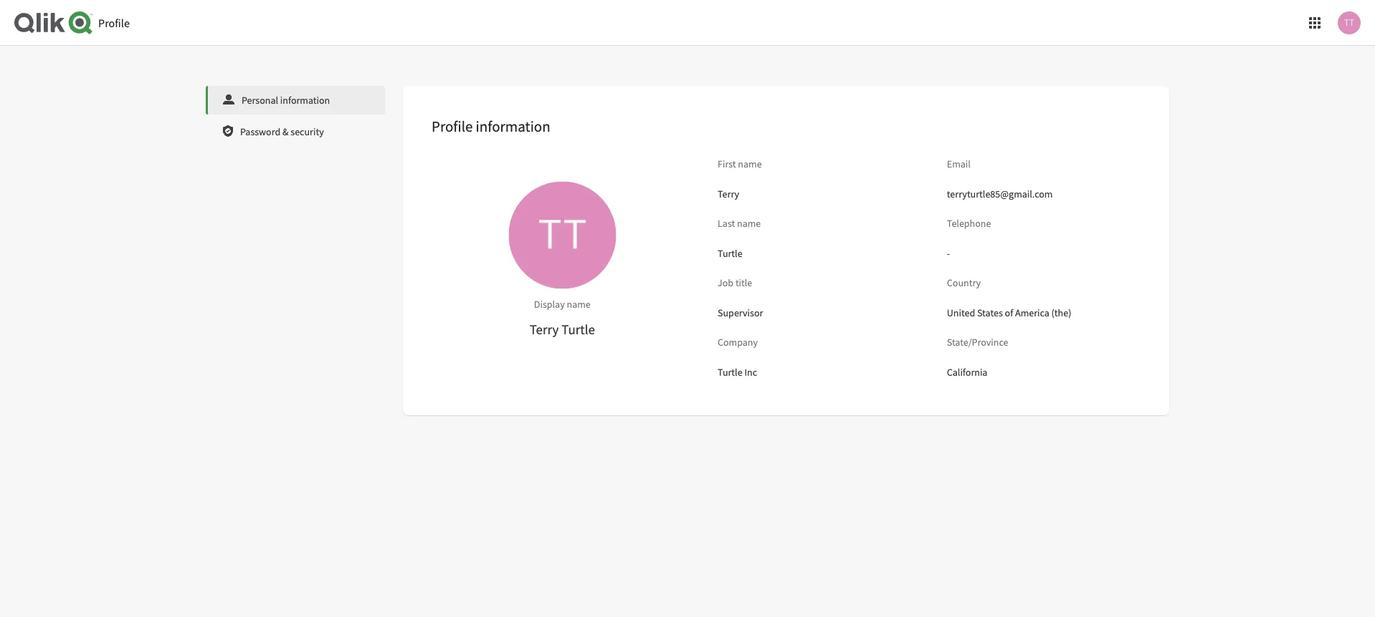 Task type: vqa. For each thing, say whether or not it's contained in the screenshot.
basic
no



Task type: locate. For each thing, give the bounding box(es) containing it.
0 horizontal spatial information
[[280, 94, 330, 107]]

terry
[[718, 188, 739, 201], [530, 322, 559, 338]]

terryturtle85@gmail.com
[[947, 188, 1053, 201]]

0 vertical spatial name
[[738, 158, 762, 171]]

united
[[947, 307, 975, 320]]

terry turtle image
[[1338, 11, 1361, 34], [509, 182, 616, 289]]

menu
[[206, 86, 385, 149]]

terry up last
[[718, 188, 739, 201]]

display name
[[534, 298, 591, 311]]

0 vertical spatial information
[[280, 94, 330, 107]]

terry down display
[[530, 322, 559, 338]]

first
[[718, 158, 736, 171]]

0 vertical spatial terry turtle image
[[1338, 11, 1361, 34]]

turtle up the job
[[718, 247, 742, 260]]

last name
[[718, 217, 761, 230]]

1 horizontal spatial information
[[476, 117, 550, 136]]

display
[[534, 298, 565, 311]]

of
[[1005, 307, 1013, 320]]

turtle inc
[[718, 366, 757, 379]]

profile
[[98, 16, 130, 30], [432, 117, 473, 136]]

/portal/static/images/logo.svg image
[[14, 11, 93, 34]]

1 vertical spatial terry turtle image
[[509, 182, 616, 289]]

0 horizontal spatial terry turtle image
[[509, 182, 616, 289]]

profile for profile information
[[432, 117, 473, 136]]

password & security
[[240, 125, 324, 138]]

inc
[[744, 366, 757, 379]]

name right the 'first'
[[738, 158, 762, 171]]

&
[[282, 125, 289, 138]]

2 vertical spatial name
[[567, 298, 591, 311]]

2 vertical spatial turtle
[[718, 366, 742, 379]]

telephone
[[947, 217, 991, 230]]

job title
[[718, 277, 752, 290]]

information inside menu item
[[280, 94, 330, 107]]

turtle left inc
[[718, 366, 742, 379]]

name right display
[[567, 298, 591, 311]]

information for personal information
[[280, 94, 330, 107]]

0 horizontal spatial profile
[[98, 16, 130, 30]]

country
[[947, 277, 981, 290]]

0 vertical spatial terry
[[718, 188, 739, 201]]

0 vertical spatial turtle
[[718, 247, 742, 260]]

turtle
[[718, 247, 742, 260], [561, 322, 595, 338], [718, 366, 742, 379]]

1 horizontal spatial terry
[[718, 188, 739, 201]]

1 horizontal spatial terry turtle image
[[1338, 11, 1361, 34]]

1 vertical spatial name
[[737, 217, 761, 230]]

0 vertical spatial profile
[[98, 16, 130, 30]]

company
[[718, 336, 758, 349]]

1 vertical spatial terry
[[530, 322, 559, 338]]

information for profile information
[[476, 117, 550, 136]]

name right last
[[737, 217, 761, 230]]

information
[[280, 94, 330, 107], [476, 117, 550, 136]]

states
[[977, 307, 1003, 320]]

name
[[738, 158, 762, 171], [737, 217, 761, 230], [567, 298, 591, 311]]

1 horizontal spatial profile
[[432, 117, 473, 136]]

(the)
[[1051, 307, 1071, 320]]

1 vertical spatial profile
[[432, 117, 473, 136]]

personal
[[242, 94, 278, 107]]

united states of america (the)
[[947, 307, 1071, 320]]

0 horizontal spatial terry
[[530, 322, 559, 338]]

turtle down display name
[[561, 322, 595, 338]]

1 vertical spatial information
[[476, 117, 550, 136]]



Task type: describe. For each thing, give the bounding box(es) containing it.
password & security menu item
[[206, 118, 385, 146]]

state/province
[[947, 336, 1008, 349]]

america
[[1015, 307, 1049, 320]]

turtle for turtle inc
[[718, 366, 742, 379]]

personal information menu item
[[206, 86, 385, 115]]

turtle for turtle
[[718, 247, 742, 260]]

-
[[947, 247, 950, 260]]

terry turtle
[[530, 322, 595, 338]]

security
[[291, 125, 324, 138]]

job
[[718, 277, 733, 290]]

terry for terry turtle
[[530, 322, 559, 338]]

personal information
[[242, 94, 330, 107]]

1 vertical spatial turtle
[[561, 322, 595, 338]]

title
[[735, 277, 752, 290]]

california
[[947, 366, 987, 379]]

profile for profile
[[98, 16, 130, 30]]

first name
[[718, 158, 762, 171]]

name for terry
[[738, 158, 762, 171]]

last
[[718, 217, 735, 230]]

email
[[947, 158, 971, 171]]

menu containing personal information
[[206, 86, 385, 149]]

- country
[[947, 247, 981, 290]]

profile information
[[432, 117, 550, 136]]

supervisor
[[718, 307, 763, 320]]

terry for terry
[[718, 188, 739, 201]]

name for terry turtle
[[567, 298, 591, 311]]

password
[[240, 125, 280, 138]]



